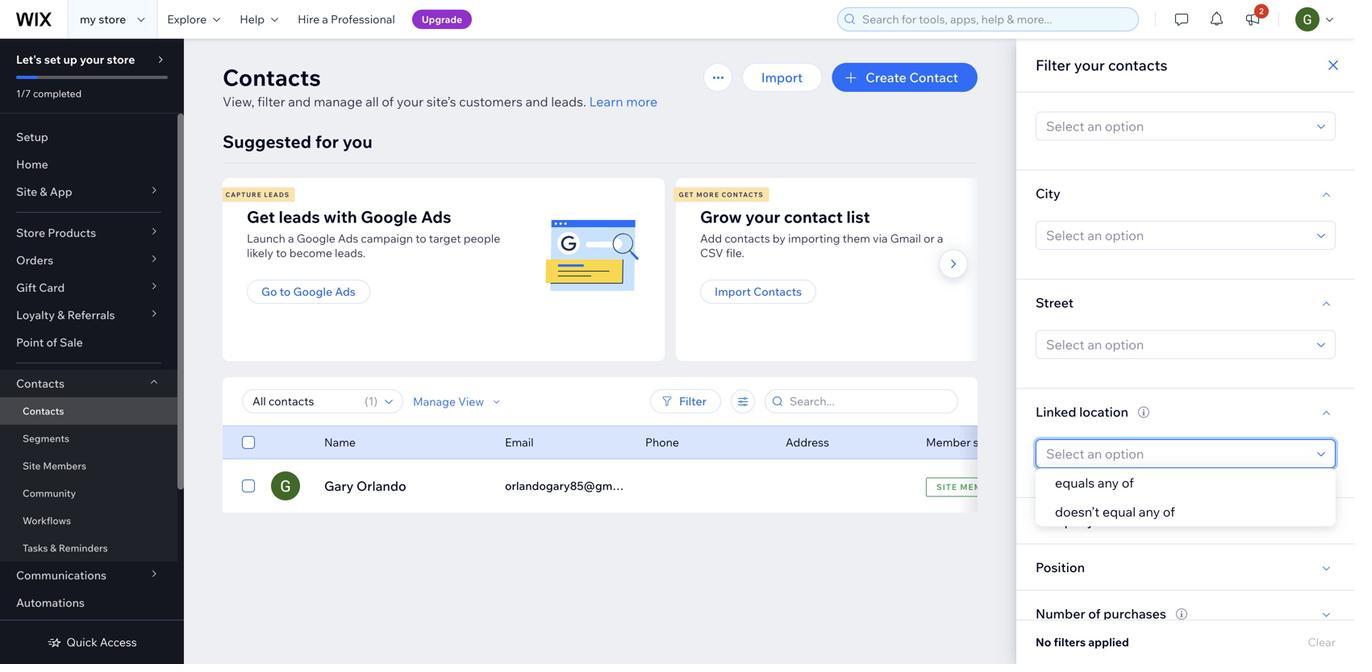 Task type: describe. For each thing, give the bounding box(es) containing it.
purchases
[[1104, 606, 1167, 622]]

products
[[48, 226, 96, 240]]

select an option field for city
[[1042, 222, 1313, 249]]

store products button
[[0, 219, 178, 247]]

site members link
[[0, 453, 178, 480]]

via
[[873, 232, 888, 246]]

members
[[43, 460, 86, 472]]

hire
[[298, 12, 320, 26]]

get
[[679, 191, 694, 199]]

manage view button
[[413, 395, 504, 409]]

workflows link
[[0, 508, 178, 535]]

importing
[[788, 232, 840, 246]]

manage
[[413, 395, 456, 409]]

csv
[[700, 246, 724, 260]]

location
[[1080, 404, 1129, 420]]

contacts
[[722, 191, 764, 199]]

segments
[[23, 433, 69, 445]]

orlandogary85@gmail.com
[[505, 479, 650, 493]]

1 vertical spatial ads
[[338, 232, 358, 246]]

communications button
[[0, 562, 178, 590]]

contacts inside dropdown button
[[16, 377, 65, 391]]

a inside grow your contact list add contacts by importing them via gmail or a csv file.
[[937, 232, 944, 246]]

community
[[23, 488, 76, 500]]

learn
[[589, 94, 623, 110]]

a inside hire a professional link
[[322, 12, 328, 26]]

contacts link
[[0, 398, 178, 425]]

of up no filters applied
[[1089, 606, 1101, 622]]

contact
[[910, 69, 959, 86]]

contacts button
[[0, 370, 178, 398]]

automations
[[16, 596, 85, 610]]

help
[[240, 12, 265, 26]]

point of sale
[[16, 336, 83, 350]]

(
[[365, 395, 369, 409]]

select an option field for country/state
[[1042, 113, 1313, 140]]

0 vertical spatial to
[[416, 232, 427, 246]]

ads inside button
[[335, 285, 356, 299]]

loyalty
[[16, 308, 55, 322]]

communications
[[16, 569, 107, 583]]

0 vertical spatial member
[[926, 436, 971, 450]]

your inside contacts view, filter and manage all of your site's customers and leads. learn more
[[397, 94, 424, 110]]

email
[[505, 436, 534, 450]]

people
[[464, 232, 500, 246]]

google inside 'go to google ads' button
[[293, 285, 332, 299]]

or
[[924, 232, 935, 246]]

add
[[700, 232, 722, 246]]

up
[[63, 52, 77, 67]]

workflows
[[23, 515, 71, 527]]

orders button
[[0, 247, 178, 274]]

import for import contacts
[[715, 285, 751, 299]]

gary orlando
[[324, 478, 406, 495]]

store
[[16, 226, 45, 240]]

filter your contacts
[[1036, 56, 1168, 74]]

0 vertical spatial contacts
[[1109, 56, 1168, 74]]

Search for tools, apps, help & more... field
[[858, 8, 1134, 31]]

tasks
[[23, 543, 48, 555]]

0 horizontal spatial any
[[1098, 475, 1119, 491]]

& for site
[[40, 185, 47, 199]]

quick access button
[[47, 636, 137, 650]]

site for site members
[[23, 460, 41, 472]]

a inside get leads with google ads launch a google ads campaign to target people likely to become leads.
[[288, 232, 294, 246]]

you
[[343, 131, 373, 152]]

0 vertical spatial google
[[361, 207, 418, 227]]

leads
[[279, 207, 320, 227]]

grow
[[700, 207, 742, 227]]

no filters applied
[[1036, 636, 1129, 650]]

contacts inside button
[[754, 285, 802, 299]]

number
[[1036, 606, 1086, 622]]

hire a professional
[[298, 12, 395, 26]]

app
[[50, 185, 72, 199]]

referrals
[[67, 308, 115, 322]]

quick access
[[66, 636, 137, 650]]

segments link
[[0, 425, 178, 453]]

tasks & reminders link
[[0, 535, 178, 562]]

select an option field for street
[[1042, 331, 1313, 359]]

manage
[[314, 94, 363, 110]]

let's set up your store
[[16, 52, 135, 67]]

linked location
[[1036, 404, 1129, 420]]

gift card button
[[0, 274, 178, 302]]

import contacts
[[715, 285, 802, 299]]

0 vertical spatial ads
[[421, 207, 451, 227]]

capture leads
[[226, 191, 290, 199]]

status
[[974, 436, 1006, 450]]

site & app
[[16, 185, 72, 199]]

filter for filter your contacts
[[1036, 56, 1071, 74]]

list
[[847, 207, 870, 227]]

tasks & reminders
[[23, 543, 108, 555]]

quick
[[66, 636, 97, 650]]

set
[[44, 52, 61, 67]]

member status
[[926, 436, 1006, 450]]

home
[[16, 157, 48, 171]]

them
[[843, 232, 871, 246]]

gift card
[[16, 281, 65, 295]]

site & app button
[[0, 178, 178, 206]]

gmail
[[891, 232, 921, 246]]

contacts view, filter and manage all of your site's customers and leads. learn more
[[223, 63, 658, 110]]

filters
[[1054, 636, 1086, 650]]

site for site member
[[937, 482, 958, 493]]

create contact button
[[832, 63, 978, 92]]

go to google ads button
[[247, 280, 370, 304]]

get
[[247, 207, 275, 227]]



Task type: vqa. For each thing, say whether or not it's contained in the screenshot.
Set Up Automation button
no



Task type: locate. For each thing, give the bounding box(es) containing it.
of up equal
[[1122, 475, 1134, 491]]

2 vertical spatial to
[[280, 285, 291, 299]]

filter for filter
[[679, 395, 707, 409]]

0 vertical spatial any
[[1098, 475, 1119, 491]]

list box containing equals any of
[[1036, 469, 1336, 527]]

site for site & app
[[16, 185, 37, 199]]

of inside contacts view, filter and manage all of your site's customers and leads. learn more
[[382, 94, 394, 110]]

& for tasks
[[50, 543, 56, 555]]

2 horizontal spatial &
[[57, 308, 65, 322]]

setup link
[[0, 123, 178, 151]]

suggested
[[223, 131, 312, 152]]

contacts inside contacts view, filter and manage all of your site's customers and leads. learn more
[[223, 63, 321, 92]]

position
[[1036, 560, 1085, 576]]

access
[[100, 636, 137, 650]]

google up "become"
[[297, 232, 336, 246]]

import button
[[742, 63, 822, 92]]

google down "become"
[[293, 285, 332, 299]]

contacts down "point of sale"
[[16, 377, 65, 391]]

community link
[[0, 480, 178, 508]]

4 select an option field from the top
[[1042, 441, 1313, 468]]

0 horizontal spatial a
[[288, 232, 294, 246]]

reminders
[[59, 543, 108, 555]]

3 select an option field from the top
[[1042, 331, 1313, 359]]

& inside the loyalty & referrals "popup button"
[[57, 308, 65, 322]]

2 button
[[1235, 0, 1271, 39]]

automations link
[[0, 590, 178, 617]]

0 horizontal spatial filter
[[679, 395, 707, 409]]

by
[[773, 232, 786, 246]]

2 vertical spatial ads
[[335, 285, 356, 299]]

2 select an option field from the top
[[1042, 222, 1313, 249]]

and
[[288, 94, 311, 110], [526, 94, 548, 110]]

of inside 'link'
[[46, 336, 57, 350]]

0 vertical spatial leads.
[[551, 94, 586, 110]]

ads down with
[[338, 232, 358, 246]]

go
[[261, 285, 277, 299]]

import for import
[[762, 69, 803, 86]]

my store
[[80, 12, 126, 26]]

Unsaved view field
[[248, 391, 360, 413]]

store right my
[[99, 12, 126, 26]]

doesn't equal any of
[[1055, 504, 1175, 520]]

None checkbox
[[242, 477, 255, 496]]

let's
[[16, 52, 42, 67]]

& left app
[[40, 185, 47, 199]]

create
[[866, 69, 907, 86]]

1 vertical spatial leads.
[[335, 246, 366, 260]]

site down home
[[16, 185, 37, 199]]

contacts inside grow your contact list add contacts by importing them via gmail or a csv file.
[[725, 232, 770, 246]]

0 vertical spatial filter
[[1036, 56, 1071, 74]]

grow your contact list add contacts by importing them via gmail or a csv file.
[[700, 207, 944, 260]]

company
[[1036, 513, 1094, 529]]

1
[[369, 395, 374, 409]]

leads. down with
[[335, 246, 366, 260]]

& inside site & app dropdown button
[[40, 185, 47, 199]]

contacts up segments
[[23, 405, 64, 418]]

1 select an option field from the top
[[1042, 113, 1313, 140]]

2 vertical spatial site
[[937, 482, 958, 493]]

1 vertical spatial google
[[297, 232, 336, 246]]

your right up
[[80, 52, 104, 67]]

of right all
[[382, 94, 394, 110]]

1 vertical spatial &
[[57, 308, 65, 322]]

a right hire
[[322, 12, 328, 26]]

1 vertical spatial import
[[715, 285, 751, 299]]

of
[[382, 94, 394, 110], [46, 336, 57, 350], [1122, 475, 1134, 491], [1163, 504, 1175, 520], [1089, 606, 1101, 622]]

equal
[[1103, 504, 1136, 520]]

launch
[[247, 232, 285, 246]]

0 horizontal spatial leads.
[[335, 246, 366, 260]]

1 horizontal spatial &
[[50, 543, 56, 555]]

orders
[[16, 253, 53, 267]]

& for loyalty
[[57, 308, 65, 322]]

leads. inside contacts view, filter and manage all of your site's customers and leads. learn more
[[551, 94, 586, 110]]

1 horizontal spatial import
[[762, 69, 803, 86]]

and right the customers
[[526, 94, 548, 110]]

2 and from the left
[[526, 94, 548, 110]]

store products
[[16, 226, 96, 240]]

1 vertical spatial store
[[107, 52, 135, 67]]

contacts up the filter
[[223, 63, 321, 92]]

sale
[[60, 336, 83, 350]]

1 vertical spatial to
[[276, 246, 287, 260]]

store down my store
[[107, 52, 135, 67]]

1 horizontal spatial filter
[[1036, 56, 1071, 74]]

site inside site members link
[[23, 460, 41, 472]]

2 horizontal spatial a
[[937, 232, 944, 246]]

your inside grow your contact list add contacts by importing them via gmail or a csv file.
[[746, 207, 781, 227]]

1 horizontal spatial a
[[322, 12, 328, 26]]

site down segments
[[23, 460, 41, 472]]

1 horizontal spatial any
[[1139, 504, 1160, 520]]

professional
[[331, 12, 395, 26]]

& right tasks
[[50, 543, 56, 555]]

hire a professional link
[[288, 0, 405, 39]]

point
[[16, 336, 44, 350]]

create contact
[[866, 69, 959, 86]]

filter button
[[650, 390, 721, 414]]

all
[[366, 94, 379, 110]]

completed
[[33, 88, 82, 100]]

ads
[[421, 207, 451, 227], [338, 232, 358, 246], [335, 285, 356, 299]]

& right loyalty at the top left of the page
[[57, 308, 65, 322]]

store inside 'sidebar' element
[[107, 52, 135, 67]]

manage view
[[413, 395, 484, 409]]

list box
[[1036, 469, 1336, 527]]

2 vertical spatial google
[[293, 285, 332, 299]]

Search... field
[[785, 391, 953, 413]]

to down launch
[[276, 246, 287, 260]]

more
[[626, 94, 658, 110]]

site inside site & app dropdown button
[[16, 185, 37, 199]]

doesn't
[[1055, 504, 1100, 520]]

None checkbox
[[242, 433, 255, 453]]

gary orlando image
[[271, 472, 300, 501]]

import inside list
[[715, 285, 751, 299]]

address
[[786, 436, 829, 450]]

setup
[[16, 130, 48, 144]]

home link
[[0, 151, 178, 178]]

street
[[1036, 295, 1074, 311]]

to left "target"
[[416, 232, 427, 246]]

0 vertical spatial import
[[762, 69, 803, 86]]

of right equal
[[1163, 504, 1175, 520]]

( 1 )
[[365, 395, 378, 409]]

site down 'member status'
[[937, 482, 958, 493]]

import contacts button
[[700, 280, 817, 304]]

your up by
[[746, 207, 781, 227]]

your left site's
[[397, 94, 424, 110]]

get leads with google ads launch a google ads campaign to target people likely to become leads.
[[247, 207, 500, 260]]

1 vertical spatial contacts
[[725, 232, 770, 246]]

1 horizontal spatial contacts
[[1109, 56, 1168, 74]]

leads. inside get leads with google ads launch a google ads campaign to target people likely to become leads.
[[335, 246, 366, 260]]

gift
[[16, 281, 36, 295]]

member down status
[[960, 482, 1001, 493]]

0 horizontal spatial and
[[288, 94, 311, 110]]

1 horizontal spatial leads.
[[551, 94, 586, 110]]

google up campaign
[[361, 207, 418, 227]]

list containing get leads with google ads
[[220, 178, 1125, 361]]

1 vertical spatial filter
[[679, 395, 707, 409]]

any right equal
[[1139, 504, 1160, 520]]

a right or
[[937, 232, 944, 246]]

0 horizontal spatial contacts
[[725, 232, 770, 246]]

contacts down by
[[754, 285, 802, 299]]

leads. left learn
[[551, 94, 586, 110]]

contacts up file.
[[725, 232, 770, 246]]

customers
[[459, 94, 523, 110]]

member left status
[[926, 436, 971, 450]]

upgrade
[[422, 13, 462, 25]]

import
[[762, 69, 803, 86], [715, 285, 751, 299]]

view,
[[223, 94, 255, 110]]

ads up "target"
[[421, 207, 451, 227]]

2 vertical spatial &
[[50, 543, 56, 555]]

help button
[[230, 0, 288, 39]]

0 vertical spatial &
[[40, 185, 47, 199]]

1 horizontal spatial and
[[526, 94, 548, 110]]

list
[[220, 178, 1125, 361]]

to right go
[[280, 285, 291, 299]]

1 and from the left
[[288, 94, 311, 110]]

1 vertical spatial member
[[960, 482, 1001, 493]]

a down leads
[[288, 232, 294, 246]]

0 horizontal spatial &
[[40, 185, 47, 199]]

sidebar element
[[0, 39, 184, 665]]

0 vertical spatial site
[[16, 185, 37, 199]]

explore
[[167, 12, 207, 26]]

site
[[16, 185, 37, 199], [23, 460, 41, 472], [937, 482, 958, 493]]

any up doesn't equal any of
[[1098, 475, 1119, 491]]

country/state
[[1036, 76, 1123, 92]]

your inside 'sidebar' element
[[80, 52, 104, 67]]

your up country/state
[[1075, 56, 1105, 74]]

loyalty & referrals button
[[0, 302, 178, 329]]

phone
[[645, 436, 679, 450]]

1 vertical spatial site
[[23, 460, 41, 472]]

for
[[315, 131, 339, 152]]

0 horizontal spatial import
[[715, 285, 751, 299]]

site member
[[937, 482, 1001, 493]]

of left the sale
[[46, 336, 57, 350]]

equals
[[1055, 475, 1095, 491]]

orlando
[[357, 478, 406, 495]]

ads down get leads with google ads launch a google ads campaign to target people likely to become leads.
[[335, 285, 356, 299]]

filter inside filter button
[[679, 395, 707, 409]]

contacts up country/state
[[1109, 56, 1168, 74]]

get more contacts
[[679, 191, 764, 199]]

0 vertical spatial store
[[99, 12, 126, 26]]

likely
[[247, 246, 274, 260]]

& inside "tasks & reminders" link
[[50, 543, 56, 555]]

and right the filter
[[288, 94, 311, 110]]

linked
[[1036, 404, 1077, 420]]

contacts
[[1109, 56, 1168, 74], [725, 232, 770, 246]]

1 vertical spatial any
[[1139, 504, 1160, 520]]

to inside button
[[280, 285, 291, 299]]

file.
[[726, 246, 745, 260]]

Select an option field
[[1042, 113, 1313, 140], [1042, 222, 1313, 249], [1042, 331, 1313, 359], [1042, 441, 1313, 468]]

leads
[[264, 191, 290, 199]]

1/7
[[16, 88, 31, 100]]



